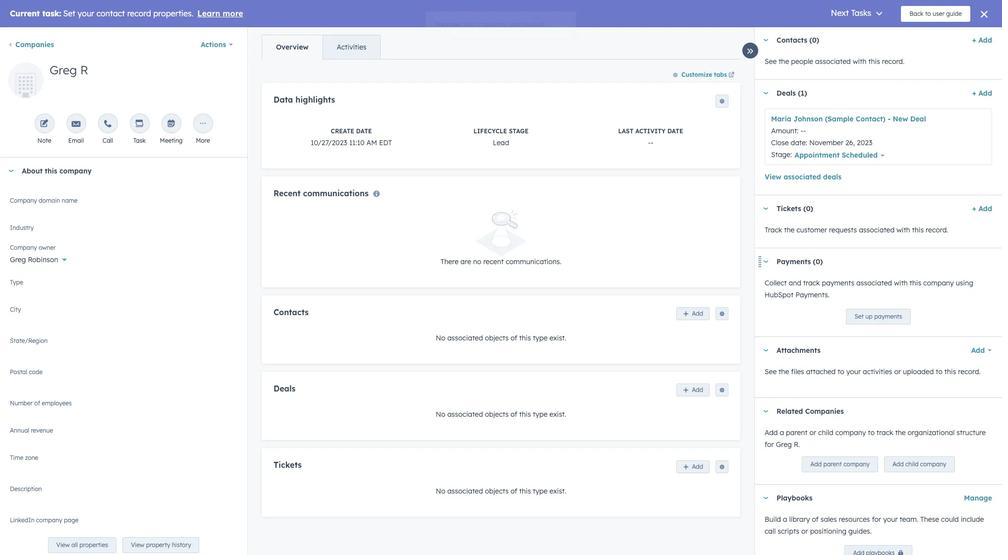Task type: locate. For each thing, give the bounding box(es) containing it.
activities
[[337, 43, 367, 52]]

2 vertical spatial +
[[973, 204, 977, 213]]

caret image inside contacts (0) dropdown button
[[763, 39, 769, 41]]

2 vertical spatial no
[[436, 487, 446, 496]]

owner
[[39, 244, 56, 251]]

the left people
[[779, 57, 789, 66]]

4 caret image from the top
[[763, 349, 769, 352]]

LinkedIn company page text field
[[10, 515, 237, 535]]

revenue
[[31, 427, 53, 434]]

0 horizontal spatial view
[[56, 541, 70, 549]]

child down organizational
[[906, 461, 919, 468]]

0 vertical spatial greg
[[50, 62, 77, 77]]

view down stage:
[[765, 173, 782, 181]]

1 add button from the top
[[677, 307, 710, 320]]

time zone
[[10, 454, 38, 462]]

a down related
[[780, 428, 784, 437]]

domain
[[39, 197, 60, 204]]

caret image left attachments
[[763, 349, 769, 352]]

greg robinson button
[[10, 250, 237, 266]]

annual
[[10, 427, 29, 434]]

or inside build a library of sales resources for your team. these could include call scripts or positioning guides.
[[802, 527, 809, 536]]

0 vertical spatial no
[[436, 334, 446, 343]]

0 vertical spatial companies
[[15, 40, 54, 49]]

caret image up collect
[[763, 261, 769, 263]]

contact)
[[856, 115, 886, 123]]

1 vertical spatial deals
[[274, 384, 296, 394]]

Description text field
[[10, 484, 237, 504]]

tickets
[[777, 204, 802, 213], [274, 460, 302, 470]]

track up payments.
[[804, 279, 820, 288]]

1 vertical spatial a
[[783, 515, 788, 524]]

caret image inside 'playbooks' dropdown button
[[763, 497, 769, 500]]

(0)
[[810, 36, 820, 45], [804, 204, 814, 213], [813, 257, 823, 266]]

1 vertical spatial no
[[436, 410, 446, 419]]

a for build
[[783, 515, 788, 524]]

child down related companies
[[819, 428, 834, 437]]

caret image for tickets (0)
[[763, 208, 769, 210]]

sales
[[821, 515, 837, 524]]

1 vertical spatial parent
[[824, 461, 842, 468]]

track down the related companies dropdown button
[[877, 428, 894, 437]]

1 vertical spatial greg
[[10, 255, 26, 264]]

0 vertical spatial payments
[[822, 279, 855, 288]]

2 vertical spatial objects
[[485, 487, 509, 496]]

parent up 'playbooks' dropdown button at the bottom right of the page
[[824, 461, 842, 468]]

type for tickets
[[533, 487, 548, 496]]

companies
[[15, 40, 54, 49], [806, 407, 844, 416]]

greg r
[[50, 62, 88, 77]]

playbooks
[[777, 494, 813, 503]]

no associated objects of this type exist.
[[436, 334, 567, 343], [436, 410, 567, 419], [436, 487, 567, 496]]

see left people
[[765, 57, 777, 66]]

+ for see the people associated with this record.
[[973, 36, 977, 45]]

1 vertical spatial record.
[[926, 226, 949, 235]]

track the customer requests associated with this record.
[[765, 226, 949, 235]]

name
[[62, 197, 78, 204]]

note image
[[40, 119, 49, 129]]

greg for greg robinson
[[10, 255, 26, 264]]

with down contacts (0) dropdown button
[[853, 57, 867, 66]]

2 no associated objects of this type exist. from the top
[[436, 410, 567, 419]]

associated
[[816, 57, 851, 66], [784, 173, 821, 181], [859, 226, 895, 235], [857, 279, 893, 288], [448, 334, 483, 343], [448, 410, 483, 419], [448, 487, 483, 496]]

the left files
[[779, 367, 789, 376]]

appointment
[[795, 151, 840, 160]]

caret image left deals (1) on the top of page
[[763, 92, 769, 94]]

3 exist. from the top
[[550, 487, 567, 496]]

caret image
[[763, 39, 769, 41], [763, 92, 769, 94], [763, 208, 769, 210], [763, 349, 769, 352], [763, 410, 769, 413]]

2 caret image from the top
[[763, 92, 769, 94]]

1 company from the top
[[10, 197, 37, 204]]

company up greg robinson on the left top of page
[[10, 244, 37, 251]]

2 no from the top
[[436, 410, 446, 419]]

history
[[172, 541, 191, 549]]

1 horizontal spatial companies
[[806, 407, 844, 416]]

of for deals
[[511, 410, 518, 419]]

2 exist. from the top
[[550, 410, 567, 419]]

caret image left about
[[8, 170, 14, 172]]

0 vertical spatial see
[[765, 57, 777, 66]]

the inside add a parent or child company to track the organizational structure for greg r.
[[896, 428, 906, 437]]

+ add button for see the people associated with this record.
[[973, 34, 993, 46]]

company for company owner
[[10, 244, 37, 251]]

with
[[853, 57, 867, 66], [897, 226, 911, 235], [894, 279, 908, 288]]

(0) inside contacts (0) dropdown button
[[810, 36, 820, 45]]

3 no from the top
[[436, 487, 446, 496]]

0 vertical spatial objects
[[485, 334, 509, 343]]

0 vertical spatial exist.
[[550, 334, 567, 343]]

1 vertical spatial type
[[533, 410, 548, 419]]

about this company
[[22, 167, 92, 176]]

Annual revenue text field
[[10, 425, 237, 441]]

date inside create date 10/27/2023 11:10 am edt
[[356, 128, 372, 135]]

1 horizontal spatial view
[[131, 541, 144, 549]]

email image
[[72, 119, 81, 129]]

caret image inside deals (1) dropdown button
[[763, 92, 769, 94]]

2 date from the left
[[668, 128, 683, 135]]

0 vertical spatial for
[[765, 440, 774, 449]]

customer
[[797, 226, 827, 235]]

see
[[765, 57, 777, 66], [765, 367, 777, 376]]

0 horizontal spatial or
[[802, 527, 809, 536]]

2 + add button from the top
[[973, 87, 993, 99]]

the left organizational
[[896, 428, 906, 437]]

attached
[[807, 367, 836, 376]]

1 vertical spatial no associated objects of this type exist.
[[436, 410, 567, 419]]

2 vertical spatial caret image
[[763, 497, 769, 500]]

see left files
[[765, 367, 777, 376]]

(0) up people
[[810, 36, 820, 45]]

0 vertical spatial + add
[[973, 36, 993, 45]]

contacts for contacts (0)
[[777, 36, 808, 45]]

number of employees
[[10, 400, 72, 407]]

0 horizontal spatial for
[[765, 440, 774, 449]]

hubspot
[[765, 291, 794, 299]]

view associated deals
[[765, 173, 842, 181]]

with down payments (0) dropdown button
[[894, 279, 908, 288]]

your down attachments dropdown button
[[847, 367, 861, 376]]

1 no associated objects of this type exist. from the top
[[436, 334, 567, 343]]

companies right related
[[806, 407, 844, 416]]

+ add for track the customer requests associated with this record.
[[973, 204, 993, 213]]

for right resources
[[872, 515, 882, 524]]

edt
[[379, 139, 392, 147]]

company inside collect and track payments associated with this company using hubspot payments.
[[924, 279, 954, 288]]

1 vertical spatial for
[[872, 515, 882, 524]]

(0) for contacts (0)
[[810, 36, 820, 45]]

contacts for contacts
[[274, 307, 309, 317]]

deals inside dropdown button
[[777, 89, 796, 98]]

2 + from the top
[[973, 89, 977, 98]]

0 vertical spatial add button
[[677, 307, 710, 320]]

call image
[[103, 119, 112, 129]]

johnson
[[794, 115, 823, 123]]

deals (1) button
[[755, 80, 969, 107]]

1 horizontal spatial contacts
[[777, 36, 808, 45]]

to down the related companies dropdown button
[[868, 428, 875, 437]]

contacts
[[777, 36, 808, 45], [274, 307, 309, 317]]

3 + add button from the top
[[973, 203, 993, 215]]

caret image up track
[[763, 208, 769, 210]]

Search HubSpot search field
[[863, 5, 985, 22]]

of inside build a library of sales resources for your team. these could include call scripts or positioning guides.
[[812, 515, 819, 524]]

Time zone text field
[[10, 453, 237, 473]]

or down the library
[[802, 527, 809, 536]]

(0) for payments (0)
[[813, 257, 823, 266]]

search image
[[982, 10, 989, 17]]

0 vertical spatial child
[[819, 428, 834, 437]]

navigation
[[262, 35, 381, 59]]

the for customer
[[784, 226, 795, 235]]

3 add button from the top
[[677, 460, 710, 473]]

2 vertical spatial type
[[533, 487, 548, 496]]

a right build
[[783, 515, 788, 524]]

0 vertical spatial tickets
[[777, 204, 802, 213]]

26,
[[846, 138, 855, 147]]

1 caret image from the top
[[763, 39, 769, 41]]

view left property
[[131, 541, 144, 549]]

2 horizontal spatial greg
[[776, 440, 792, 449]]

0 horizontal spatial parent
[[786, 428, 808, 437]]

0 vertical spatial +
[[973, 36, 977, 45]]

1 vertical spatial add button
[[677, 384, 710, 397]]

1 vertical spatial + add
[[973, 89, 993, 98]]

2 see from the top
[[765, 367, 777, 376]]

2 vertical spatial no associated objects of this type exist.
[[436, 487, 567, 496]]

a inside add a parent or child company to track the organizational structure for greg r.
[[780, 428, 784, 437]]

amount:
[[772, 126, 799, 135]]

0 vertical spatial company
[[10, 197, 37, 204]]

0 horizontal spatial child
[[819, 428, 834, 437]]

for inside build a library of sales resources for your team. these could include call scripts or positioning guides.
[[872, 515, 882, 524]]

payments right up
[[875, 313, 903, 320]]

view left all
[[56, 541, 70, 549]]

caret image inside payments (0) dropdown button
[[763, 261, 769, 263]]

1 horizontal spatial your
[[884, 515, 898, 524]]

2 horizontal spatial to
[[936, 367, 943, 376]]

caret image inside the related companies dropdown button
[[763, 410, 769, 413]]

company
[[59, 167, 92, 176], [924, 279, 954, 288], [836, 428, 866, 437], [844, 461, 870, 468], [921, 461, 947, 468], [36, 517, 62, 524]]

tickets inside dropdown button
[[777, 204, 802, 213]]

0 horizontal spatial contacts
[[274, 307, 309, 317]]

1 horizontal spatial for
[[872, 515, 882, 524]]

payments up payments.
[[822, 279, 855, 288]]

1 vertical spatial + add button
[[973, 87, 993, 99]]

parent up r.
[[786, 428, 808, 437]]

1 vertical spatial child
[[906, 461, 919, 468]]

2 vertical spatial greg
[[776, 440, 792, 449]]

related
[[777, 407, 803, 416]]

a inside build a library of sales resources for your team. these could include call scripts or positioning guides.
[[783, 515, 788, 524]]

2 objects from the top
[[485, 410, 509, 419]]

0 vertical spatial track
[[804, 279, 820, 288]]

1 horizontal spatial payments
[[875, 313, 903, 320]]

company left using
[[924, 279, 954, 288]]

maria johnson (sample contact) - new deal
[[772, 115, 927, 123]]

view property history
[[131, 541, 191, 549]]

State/Region text field
[[10, 336, 237, 356]]

the for people
[[779, 57, 789, 66]]

company left domain
[[10, 197, 37, 204]]

1 horizontal spatial or
[[810, 428, 817, 437]]

email
[[68, 137, 84, 144]]

caret image left contacts (0)
[[763, 39, 769, 41]]

1 vertical spatial companies
[[806, 407, 844, 416]]

1 vertical spatial track
[[877, 428, 894, 437]]

3 + from the top
[[973, 204, 977, 213]]

greg left r.
[[776, 440, 792, 449]]

0 horizontal spatial payments
[[822, 279, 855, 288]]

0 vertical spatial + add button
[[973, 34, 993, 46]]

1 vertical spatial with
[[897, 226, 911, 235]]

+ for track the customer requests associated with this record.
[[973, 204, 977, 213]]

company owner
[[10, 244, 56, 251]]

date up 11:10 on the top left
[[356, 128, 372, 135]]

3 caret image from the top
[[763, 208, 769, 210]]

1 vertical spatial your
[[884, 515, 898, 524]]

1 vertical spatial (0)
[[804, 204, 814, 213]]

companies inside dropdown button
[[806, 407, 844, 416]]

1 see from the top
[[765, 57, 777, 66]]

no for tickets
[[436, 487, 446, 496]]

track
[[765, 226, 783, 235]]

1 horizontal spatial greg
[[50, 62, 77, 77]]

2 type from the top
[[533, 410, 548, 419]]

3 no associated objects of this type exist. from the top
[[436, 487, 567, 496]]

greg inside add a parent or child company to track the organizational structure for greg r.
[[776, 440, 792, 449]]

3 + add from the top
[[973, 204, 993, 213]]

1 horizontal spatial parent
[[824, 461, 842, 468]]

greg inside greg robinson popup button
[[10, 255, 26, 264]]

your
[[847, 367, 861, 376], [884, 515, 898, 524]]

actions button
[[194, 35, 239, 55]]

payments
[[822, 279, 855, 288], [875, 313, 903, 320]]

2 vertical spatial with
[[894, 279, 908, 288]]

companies up edit popup button
[[15, 40, 54, 49]]

0 vertical spatial type
[[533, 334, 548, 343]]

1 vertical spatial see
[[765, 367, 777, 376]]

caret image inside about this company dropdown button
[[8, 170, 14, 172]]

1 no from the top
[[436, 334, 446, 343]]

to right "uploaded" at the right bottom
[[936, 367, 943, 376]]

call
[[765, 527, 776, 536]]

0 vertical spatial a
[[780, 428, 784, 437]]

see for see the files attached to your activities or uploaded to this record.
[[765, 367, 777, 376]]

city
[[10, 306, 21, 313]]

last
[[619, 128, 634, 135]]

the right track
[[784, 226, 795, 235]]

2 horizontal spatial or
[[895, 367, 901, 376]]

with for payments
[[894, 279, 908, 288]]

the
[[779, 57, 789, 66], [784, 226, 795, 235], [779, 367, 789, 376], [896, 428, 906, 437]]

2 vertical spatial add button
[[677, 460, 710, 473]]

resources
[[839, 515, 870, 524]]

company down the related companies dropdown button
[[836, 428, 866, 437]]

this inside collect and track payments associated with this company using hubspot payments.
[[910, 279, 922, 288]]

1 horizontal spatial tickets
[[777, 204, 802, 213]]

greg down company owner
[[10, 255, 26, 264]]

0 vertical spatial no associated objects of this type exist.
[[436, 334, 567, 343]]

0 horizontal spatial record.
[[882, 57, 905, 66]]

track inside add a parent or child company to track the organizational structure for greg r.
[[877, 428, 894, 437]]

3 objects from the top
[[485, 487, 509, 496]]

2023
[[857, 138, 873, 147]]

1 vertical spatial +
[[973, 89, 977, 98]]

caret image left related
[[763, 410, 769, 413]]

1 horizontal spatial deals
[[777, 89, 796, 98]]

0 horizontal spatial greg
[[10, 255, 26, 264]]

0 vertical spatial contacts
[[777, 36, 808, 45]]

more image
[[199, 119, 208, 129]]

with up payments (0) dropdown button
[[897, 226, 911, 235]]

(0) inside payments (0) dropdown button
[[813, 257, 823, 266]]

2 add button from the top
[[677, 384, 710, 397]]

scheduled
[[842, 151, 878, 160]]

include
[[961, 515, 984, 524]]

2 company from the top
[[10, 244, 37, 251]]

1 horizontal spatial to
[[868, 428, 875, 437]]

2 vertical spatial + add button
[[973, 203, 993, 215]]

with inside collect and track payments associated with this company using hubspot payments.
[[894, 279, 908, 288]]

to right attached
[[838, 367, 845, 376]]

company up 'name'
[[59, 167, 92, 176]]

0 vertical spatial caret image
[[8, 170, 14, 172]]

greg left r
[[50, 62, 77, 77]]

parent inside button
[[824, 461, 842, 468]]

1 + add from the top
[[973, 36, 993, 45]]

2 vertical spatial or
[[802, 527, 809, 536]]

are
[[461, 257, 471, 266]]

view for view associated deals
[[765, 173, 782, 181]]

collect and track payments associated with this company using hubspot payments.
[[765, 279, 974, 299]]

1 date from the left
[[356, 128, 372, 135]]

1 vertical spatial company
[[10, 244, 37, 251]]

1 vertical spatial or
[[810, 428, 817, 437]]

add child company button
[[885, 457, 955, 473]]

linkedin
[[10, 517, 34, 524]]

2 vertical spatial exist.
[[550, 487, 567, 496]]

add button for contacts
[[677, 307, 710, 320]]

navigation containing overview
[[262, 35, 381, 59]]

type
[[533, 334, 548, 343], [533, 410, 548, 419], [533, 487, 548, 496]]

for left r.
[[765, 440, 774, 449]]

to inside add a parent or child company to track the organizational structure for greg r.
[[868, 428, 875, 437]]

payments (0)
[[777, 257, 823, 266]]

meeting image
[[167, 119, 176, 129]]

structure
[[957, 428, 986, 437]]

or down related companies
[[810, 428, 817, 437]]

contacts inside dropdown button
[[777, 36, 808, 45]]

3 type from the top
[[533, 487, 548, 496]]

1 exist. from the top
[[550, 334, 567, 343]]

of
[[511, 334, 518, 343], [34, 400, 40, 407], [511, 410, 518, 419], [511, 487, 518, 496], [812, 515, 819, 524]]

0 vertical spatial deals
[[777, 89, 796, 98]]

number
[[10, 400, 33, 407]]

2 vertical spatial (0)
[[813, 257, 823, 266]]

0 vertical spatial your
[[847, 367, 861, 376]]

caret image up build
[[763, 497, 769, 500]]

highlights
[[296, 95, 335, 105]]

see for see the people associated with this record.
[[765, 57, 777, 66]]

caret image
[[8, 170, 14, 172], [763, 261, 769, 263], [763, 497, 769, 500]]

1 type from the top
[[533, 334, 548, 343]]

type for deals
[[533, 410, 548, 419]]

add parent company button
[[802, 457, 879, 473]]

about
[[22, 167, 43, 176]]

create date 10/27/2023 11:10 am edt
[[311, 128, 392, 147]]

payments.
[[796, 291, 830, 299]]

1 + from the top
[[973, 36, 977, 45]]

0 horizontal spatial deals
[[274, 384, 296, 394]]

5 caret image from the top
[[763, 410, 769, 413]]

caret image inside attachments dropdown button
[[763, 349, 769, 352]]

1 horizontal spatial child
[[906, 461, 919, 468]]

(0) up customer
[[804, 204, 814, 213]]

recent communications
[[274, 189, 369, 198]]

1 horizontal spatial date
[[668, 128, 683, 135]]

caret image inside tickets (0) dropdown button
[[763, 208, 769, 210]]

add inside add a parent or child company to track the organizational structure for greg r.
[[765, 428, 778, 437]]

1 vertical spatial contacts
[[274, 307, 309, 317]]

0 horizontal spatial track
[[804, 279, 820, 288]]

1 objects from the top
[[485, 334, 509, 343]]

communications
[[303, 189, 369, 198]]

playbooks button
[[755, 485, 961, 512]]

postal
[[10, 368, 27, 376]]

2 horizontal spatial record.
[[959, 367, 981, 376]]

1 vertical spatial caret image
[[763, 261, 769, 263]]

(0) inside tickets (0) dropdown button
[[804, 204, 814, 213]]

greg
[[50, 62, 77, 77], [10, 255, 26, 264], [776, 440, 792, 449]]

linkedin company page
[[10, 517, 78, 524]]

0 vertical spatial (0)
[[810, 36, 820, 45]]

appointment scheduled
[[795, 151, 878, 160]]

no associated objects of this type exist. for contacts
[[436, 334, 567, 343]]

0 horizontal spatial tickets
[[274, 460, 302, 470]]

(0) right payments
[[813, 257, 823, 266]]

recent
[[274, 189, 301, 198]]

no associated objects of this type exist. for tickets
[[436, 487, 567, 496]]

1 + add button from the top
[[973, 34, 993, 46]]

date right activity
[[668, 128, 683, 135]]

2 vertical spatial record.
[[959, 367, 981, 376]]

november
[[810, 138, 844, 147]]

your left team.
[[884, 515, 898, 524]]

property
[[146, 541, 170, 549]]

scripts
[[778, 527, 800, 536]]

or right "activities"
[[895, 367, 901, 376]]

1 vertical spatial exist.
[[550, 410, 567, 419]]



Task type: vqa. For each thing, say whether or not it's contained in the screenshot.


Task type: describe. For each thing, give the bounding box(es) containing it.
type
[[10, 279, 23, 286]]

for inside add a parent or child company to track the organizational structure for greg r.
[[765, 440, 774, 449]]

parent inside add a parent or child company to track the organizational structure for greg r.
[[786, 428, 808, 437]]

task
[[133, 137, 146, 144]]

date inside last activity date --
[[668, 128, 683, 135]]

description
[[10, 485, 42, 493]]

add button for tickets
[[677, 460, 710, 473]]

manage
[[965, 494, 993, 503]]

collect
[[765, 279, 787, 288]]

set
[[855, 313, 864, 320]]

industry
[[10, 224, 34, 232]]

1 vertical spatial payments
[[875, 313, 903, 320]]

data
[[274, 95, 293, 105]]

greg robinson
[[10, 255, 58, 264]]

caret image for about
[[8, 170, 14, 172]]

these
[[921, 515, 940, 524]]

objects for contacts
[[485, 334, 509, 343]]

Number of employees text field
[[10, 398, 237, 414]]

uploaded
[[903, 367, 934, 376]]

time
[[10, 454, 23, 462]]

there
[[441, 257, 459, 266]]

payments inside collect and track payments associated with this company using hubspot payments.
[[822, 279, 855, 288]]

recent
[[484, 257, 504, 266]]

0 vertical spatial or
[[895, 367, 901, 376]]

data highlights
[[274, 95, 335, 105]]

add parent company
[[811, 461, 870, 468]]

of for tickets
[[511, 487, 518, 496]]

deals for deals
[[274, 384, 296, 394]]

no
[[473, 257, 482, 266]]

state/region
[[10, 337, 48, 345]]

tickets for tickets (0)
[[777, 204, 802, 213]]

caret image for attachments
[[763, 349, 769, 352]]

requests
[[829, 226, 857, 235]]

11:10
[[349, 139, 365, 147]]

view property history link
[[123, 537, 200, 553]]

am
[[367, 139, 377, 147]]

close
[[772, 138, 789, 147]]

0 horizontal spatial your
[[847, 367, 861, 376]]

date:
[[791, 138, 808, 147]]

no for deals
[[436, 410, 446, 419]]

payments (0) button
[[755, 248, 989, 275]]

no associated objects of this type exist. for deals
[[436, 410, 567, 419]]

r.
[[794, 440, 800, 449]]

all
[[71, 541, 78, 549]]

exist. for contacts
[[550, 334, 567, 343]]

add inside the add child company button
[[893, 461, 904, 468]]

positioning
[[810, 527, 847, 536]]

about this company button
[[0, 158, 237, 184]]

contacts (0)
[[777, 36, 820, 45]]

caret image for payments
[[763, 261, 769, 263]]

company left page
[[36, 517, 62, 524]]

last activity date --
[[619, 128, 683, 147]]

associated inside collect and track payments associated with this company using hubspot payments.
[[857, 279, 893, 288]]

add inside add parent company button
[[811, 461, 822, 468]]

could
[[942, 515, 959, 524]]

stage:
[[772, 150, 792, 159]]

annual revenue
[[10, 427, 53, 434]]

maria
[[772, 115, 792, 123]]

overview
[[276, 43, 309, 52]]

exist. for deals
[[550, 410, 567, 419]]

10/27/2023
[[311, 139, 347, 147]]

activities
[[863, 367, 893, 376]]

tabs
[[714, 71, 727, 78]]

edit button
[[8, 62, 44, 102]]

deal
[[911, 115, 927, 123]]

note
[[37, 137, 51, 144]]

type for contacts
[[533, 334, 548, 343]]

company for company domain name
[[10, 197, 37, 204]]

search button
[[977, 5, 994, 22]]

objects for tickets
[[485, 487, 509, 496]]

Postal code text field
[[10, 367, 237, 387]]

stage
[[509, 128, 529, 135]]

(0) for tickets (0)
[[804, 204, 814, 213]]

deals for deals (1)
[[777, 89, 796, 98]]

the for files
[[779, 367, 789, 376]]

track inside collect and track payments associated with this company using hubspot payments.
[[804, 279, 820, 288]]

exist. for tickets
[[550, 487, 567, 496]]

2 + add from the top
[[973, 89, 993, 98]]

r
[[80, 62, 88, 77]]

related companies
[[777, 407, 844, 416]]

a for add
[[780, 428, 784, 437]]

view associated deals link
[[765, 171, 842, 183]]

tickets for tickets
[[274, 460, 302, 470]]

companies link
[[8, 40, 54, 49]]

company inside add a parent or child company to track the organizational structure for greg r.
[[836, 428, 866, 437]]

and
[[789, 279, 802, 288]]

0 horizontal spatial companies
[[15, 40, 54, 49]]

new
[[893, 115, 909, 123]]

build
[[765, 515, 781, 524]]

related companies button
[[755, 398, 993, 425]]

add a parent or child company to track the organizational structure for greg r.
[[765, 428, 986, 449]]

up
[[866, 313, 873, 320]]

0 vertical spatial with
[[853, 57, 867, 66]]

company inside dropdown button
[[59, 167, 92, 176]]

call
[[103, 137, 113, 144]]

add inside add popup button
[[972, 346, 985, 355]]

zone
[[25, 454, 38, 462]]

add button for deals
[[677, 384, 710, 397]]

customize tabs link
[[668, 67, 741, 83]]

of for contacts
[[511, 334, 518, 343]]

1 horizontal spatial record.
[[926, 226, 949, 235]]

appointment scheduled button
[[792, 150, 887, 160]]

see the files attached to your activities or uploaded to this record.
[[765, 367, 981, 376]]

customize tabs
[[682, 71, 727, 78]]

attachments
[[777, 346, 821, 355]]

task image
[[135, 119, 144, 129]]

actions
[[201, 40, 226, 49]]

code
[[29, 368, 43, 376]]

child inside add a parent or child company to track the organizational structure for greg r.
[[819, 428, 834, 437]]

caret image for related companies
[[763, 410, 769, 413]]

company domain name
[[10, 197, 78, 204]]

no for contacts
[[436, 334, 446, 343]]

files
[[791, 367, 805, 376]]

lifecycle
[[474, 128, 507, 135]]

your inside build a library of sales resources for your team. these could include call scripts or positioning guides.
[[884, 515, 898, 524]]

+ add button for track the customer requests associated with this record.
[[973, 203, 993, 215]]

guides.
[[849, 527, 872, 536]]

caret image for contacts (0)
[[763, 39, 769, 41]]

+ add for see the people associated with this record.
[[973, 36, 993, 45]]

0 horizontal spatial to
[[838, 367, 845, 376]]

lifecycle stage lead
[[474, 128, 529, 147]]

company down add a parent or child company to track the organizational structure for greg r.
[[844, 461, 870, 468]]

objects for deals
[[485, 410, 509, 419]]

with for requests
[[897, 226, 911, 235]]

organizational
[[908, 428, 955, 437]]

activity
[[636, 128, 666, 135]]

view for view property history
[[131, 541, 144, 549]]

deals
[[823, 173, 842, 181]]

using
[[956, 279, 974, 288]]

this inside dropdown button
[[45, 167, 57, 176]]

caret image for deals (1)
[[763, 92, 769, 94]]

there are no recent communications.
[[441, 257, 562, 266]]

or inside add a parent or child company to track the organizational structure for greg r.
[[810, 428, 817, 437]]

greg for greg r
[[50, 62, 77, 77]]

child inside button
[[906, 461, 919, 468]]

City text field
[[10, 304, 237, 324]]

view for view all properties
[[56, 541, 70, 549]]

company down organizational
[[921, 461, 947, 468]]

lead
[[493, 139, 509, 147]]



